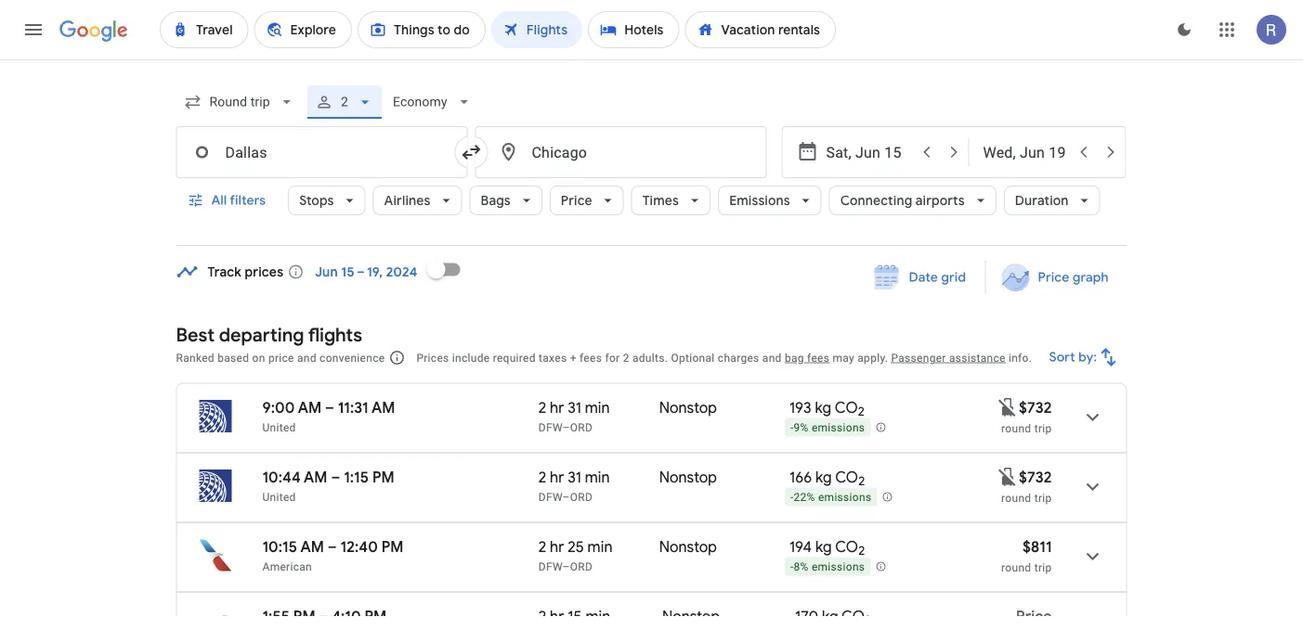Task type: vqa. For each thing, say whether or not it's contained in the screenshot.
3rd Hr from the top of the Best departing flights MAIN CONTENT
yes



Task type: locate. For each thing, give the bounding box(es) containing it.
3 - from the top
[[790, 561, 794, 574]]

round down '$811'
[[1002, 562, 1032, 575]]

price graph
[[1038, 269, 1109, 286]]

pm for 12:40 pm
[[381, 538, 404, 557]]

round down this price for this flight doesn't include overhead bin access. if you need a carry-on bag, use the bags filter to update prices. image at the right of the page
[[1002, 422, 1032, 435]]

0 vertical spatial ord
[[570, 421, 593, 434]]

– up 25
[[563, 491, 570, 504]]

ord down 25
[[570, 561, 593, 574]]

- down 194
[[790, 561, 794, 574]]

0 vertical spatial round trip
[[1002, 422, 1052, 435]]

kg up '-22% emissions'
[[816, 468, 832, 487]]

2 vertical spatial trip
[[1035, 562, 1052, 575]]

and left bag
[[763, 352, 782, 365]]

price for price graph
[[1038, 269, 1069, 286]]

nonstop for 166
[[659, 468, 717, 487]]

co up -8% emissions
[[835, 538, 859, 557]]

0 vertical spatial united
[[262, 421, 296, 434]]

hr
[[550, 399, 564, 418], [550, 468, 564, 487], [550, 538, 564, 557]]

kg inside 194 kg co 2
[[816, 538, 832, 557]]

$732 left flight details. leaves dallas/fort worth international airport at 10:44 am on saturday, june 15 and arrives at o'hare international airport at 1:15 pm on saturday, june 15. icon
[[1019, 468, 1052, 487]]

dfw up 2 hr 25 min dfw – ord
[[539, 491, 563, 504]]

jun 15 – 19, 2024
[[315, 264, 418, 281]]

am inside "10:44 am – 1:15 pm united"
[[304, 468, 328, 487]]

kg up -9% emissions
[[815, 399, 832, 418]]

2 31 from the top
[[568, 468, 581, 487]]

united down 10:44
[[262, 491, 296, 504]]

by:
[[1079, 349, 1098, 366]]

total duration 2 hr 31 min. element up total duration 2 hr 25 min. element
[[539, 468, 659, 490]]

nonstop flight. element
[[659, 399, 717, 420], [659, 468, 717, 490], [659, 538, 717, 560], [662, 608, 720, 618]]

am right 11:31
[[372, 399, 395, 418]]

on
[[252, 352, 265, 365]]

– left 1:15
[[331, 468, 340, 487]]

1 vertical spatial -
[[790, 492, 794, 505]]

may
[[833, 352, 855, 365]]

and right price
[[297, 352, 317, 365]]

0 vertical spatial trip
[[1035, 422, 1052, 435]]

1 vertical spatial 2 hr 31 min dfw – ord
[[539, 468, 610, 504]]

– inside "10:44 am – 1:15 pm united"
[[331, 468, 340, 487]]

fees right bag
[[807, 352, 830, 365]]

Arrival time: 4:10 PM. text field
[[332, 608, 387, 618]]

kg
[[815, 399, 832, 418], [816, 468, 832, 487], [816, 538, 832, 557]]

price right bags popup button on the top left of the page
[[561, 192, 592, 209]]

pm for 1:15 pm
[[372, 468, 395, 487]]

3 trip from the top
[[1035, 562, 1052, 575]]

1 vertical spatial co
[[835, 468, 859, 487]]

0 vertical spatial -
[[790, 422, 794, 435]]

round trip down this price for this flight doesn't include overhead bin access. if you need a carry-on bag, use the bags filter to update prices. icon
[[1002, 492, 1052, 505]]

1 horizontal spatial price
[[1038, 269, 1069, 286]]

3 dfw from the top
[[539, 561, 563, 574]]

1 vertical spatial ord
[[570, 491, 593, 504]]

1 vertical spatial hr
[[550, 468, 564, 487]]

1 round trip from the top
[[1002, 422, 1052, 435]]

Arrival time: 11:31 AM. text field
[[338, 399, 395, 418]]

hr left 25
[[550, 538, 564, 557]]

1 vertical spatial round
[[1002, 492, 1032, 505]]

1 horizontal spatial and
[[763, 352, 782, 365]]

2 vertical spatial dfw
[[539, 561, 563, 574]]

stops
[[299, 192, 334, 209]]

kg up -8% emissions
[[816, 538, 832, 557]]

this price for this flight doesn't include overhead bin access. if you need a carry-on bag, use the bags filter to update prices. image
[[997, 466, 1019, 488]]

am for 12:40 pm
[[300, 538, 324, 557]]

0 vertical spatial 2 hr 31 min dfw – ord
[[539, 399, 610, 434]]

3 hr from the top
[[550, 538, 564, 557]]

– down 25
[[563, 561, 570, 574]]

Departure time: 10:44 AM. text field
[[262, 468, 328, 487]]

2 vertical spatial co
[[835, 538, 859, 557]]

0 vertical spatial nonstop
[[659, 399, 717, 418]]

min for 166
[[585, 468, 610, 487]]

pm
[[372, 468, 395, 487], [381, 538, 404, 557]]

swap origin and destination. image
[[460, 141, 483, 164]]

22%
[[794, 492, 815, 505]]

times
[[643, 192, 679, 209]]

round trip
[[1002, 422, 1052, 435], [1002, 492, 1052, 505]]

0 horizontal spatial price
[[561, 192, 592, 209]]

31 for 1:15 pm
[[568, 468, 581, 487]]

graph
[[1073, 269, 1109, 286]]

- down 193
[[790, 422, 794, 435]]

min
[[585, 399, 610, 418], [585, 468, 610, 487], [588, 538, 613, 557]]

passenger
[[891, 352, 946, 365]]

2 vertical spatial nonstop
[[659, 538, 717, 557]]

1 vertical spatial $732
[[1019, 468, 1052, 487]]

min right 25
[[588, 538, 613, 557]]

united inside "10:44 am – 1:15 pm united"
[[262, 491, 296, 504]]

main menu image
[[22, 19, 45, 41]]

0 vertical spatial $732
[[1019, 399, 1052, 418]]

min up total duration 2 hr 25 min. element
[[585, 468, 610, 487]]

nonstop flight. element for 194
[[659, 538, 717, 560]]

emissions down 193 kg co 2
[[812, 422, 865, 435]]

kg inside "166 kg co 2"
[[816, 468, 832, 487]]

ord inside 2 hr 25 min dfw – ord
[[570, 561, 593, 574]]

total duration 2 hr 25 min. element
[[539, 538, 659, 560]]

total duration 2 hr 31 min. element
[[539, 399, 659, 420], [539, 468, 659, 490]]

–
[[325, 399, 334, 418], [563, 421, 570, 434], [331, 468, 340, 487], [563, 491, 570, 504], [328, 538, 337, 557], [563, 561, 570, 574]]

-
[[790, 422, 794, 435], [790, 492, 794, 505], [790, 561, 794, 574]]

1 - from the top
[[790, 422, 794, 435]]

trip for 193
[[1035, 422, 1052, 435]]

1:15
[[344, 468, 369, 487]]

– down +
[[563, 421, 570, 434]]

31 up 25
[[568, 468, 581, 487]]

convenience
[[320, 352, 385, 365]]

am up american
[[300, 538, 324, 557]]

flight details. leaves dallas/fort worth international airport at 9:00 am on saturday, june 15 and arrives at o'hare international airport at 11:31 am on saturday, june 15. image
[[1071, 395, 1115, 440]]

$732
[[1019, 399, 1052, 418], [1019, 468, 1052, 487]]

1 hr from the top
[[550, 399, 564, 418]]

1 vertical spatial total duration 2 hr 31 min. element
[[539, 468, 659, 490]]

2 vertical spatial round
[[1002, 562, 1032, 575]]

min for 194
[[588, 538, 613, 557]]

ord up 25
[[570, 491, 593, 504]]

2 $732 from the top
[[1019, 468, 1052, 487]]

and
[[297, 352, 317, 365], [763, 352, 782, 365]]

2 - from the top
[[790, 492, 794, 505]]

- for 166
[[790, 492, 794, 505]]

- down the 166
[[790, 492, 794, 505]]

1 vertical spatial dfw
[[539, 491, 563, 504]]

pm right 12:40
[[381, 538, 404, 557]]

2024
[[386, 264, 418, 281]]

3 ord from the top
[[570, 561, 593, 574]]

round inside $811 round trip
[[1002, 562, 1032, 575]]

2 hr from the top
[[550, 468, 564, 487]]

– left 11:31
[[325, 399, 334, 418]]

hr inside 2 hr 25 min dfw – ord
[[550, 538, 564, 557]]

2 dfw from the top
[[539, 491, 563, 504]]

732 US dollars text field
[[1019, 399, 1052, 418], [1019, 468, 1052, 487]]

1 united from the top
[[262, 421, 296, 434]]

trip inside $811 round trip
[[1035, 562, 1052, 575]]

1 trip from the top
[[1035, 422, 1052, 435]]

2 ord from the top
[[570, 491, 593, 504]]

emissions down "166 kg co 2"
[[818, 492, 872, 505]]

pm right 1:15
[[372, 468, 395, 487]]

3 nonstop from the top
[[659, 538, 717, 557]]

1 vertical spatial trip
[[1035, 492, 1052, 505]]

price button
[[550, 178, 624, 223]]

0 horizontal spatial and
[[297, 352, 317, 365]]

8%
[[794, 561, 809, 574]]

$811
[[1023, 538, 1052, 557]]

0 vertical spatial kg
[[815, 399, 832, 418]]

732 us dollars text field left flight details. leaves dallas/fort worth international airport at 10:44 am on saturday, june 15 and arrives at o'hare international airport at 1:15 pm on saturday, june 15. icon
[[1019, 468, 1052, 487]]

2 hr 31 min dfw – ord for pm
[[539, 468, 610, 504]]

0 horizontal spatial fees
[[580, 352, 602, 365]]

flight details. leaves dallas/fort worth international airport at 10:44 am on saturday, june 15 and arrives at o'hare international airport at 1:15 pm on saturday, june 15. image
[[1071, 465, 1115, 510]]

11:31
[[338, 399, 368, 418]]

0 vertical spatial round
[[1002, 422, 1032, 435]]

2 vertical spatial hr
[[550, 538, 564, 557]]

fees
[[580, 352, 602, 365], [807, 352, 830, 365]]

co for 166
[[835, 468, 859, 487]]

dfw for 1:15 pm
[[539, 491, 563, 504]]

united inside 9:00 am – 11:31 am united
[[262, 421, 296, 434]]

2 and from the left
[[763, 352, 782, 365]]

2 vertical spatial ord
[[570, 561, 593, 574]]

nonstop for 194
[[659, 538, 717, 557]]

bag
[[785, 352, 804, 365]]

round trip down this price for this flight doesn't include overhead bin access. if you need a carry-on bag, use the bags filter to update prices. image at the right of the page
[[1002, 422, 1052, 435]]

1 round from the top
[[1002, 422, 1032, 435]]

-8% emissions
[[790, 561, 865, 574]]

1 horizontal spatial fees
[[807, 352, 830, 365]]

31
[[568, 399, 581, 418], [568, 468, 581, 487]]

2 vertical spatial min
[[588, 538, 613, 557]]

0 vertical spatial 31
[[568, 399, 581, 418]]

0 vertical spatial 732 us dollars text field
[[1019, 399, 1052, 418]]

filters
[[230, 192, 266, 209]]

round down this price for this flight doesn't include overhead bin access. if you need a carry-on bag, use the bags filter to update prices. icon
[[1002, 492, 1032, 505]]

co
[[835, 399, 858, 418], [835, 468, 859, 487], [835, 538, 859, 557]]

2 round trip from the top
[[1002, 492, 1052, 505]]

dfw for 12:40 pm
[[539, 561, 563, 574]]

prices
[[245, 264, 284, 281]]

1 732 us dollars text field from the top
[[1019, 399, 1052, 418]]

leaves dallas/fort worth international airport at 9:00 am on saturday, june 15 and arrives at o'hare international airport at 11:31 am on saturday, june 15. element
[[262, 399, 395, 418]]

1 vertical spatial kg
[[816, 468, 832, 487]]

best departing flights main content
[[176, 248, 1127, 618]]

co up '-22% emissions'
[[835, 468, 859, 487]]

co inside 194 kg co 2
[[835, 538, 859, 557]]

nonstop
[[659, 399, 717, 418], [659, 468, 717, 487], [659, 538, 717, 557]]

1 dfw from the top
[[539, 421, 563, 434]]

1 31 from the top
[[568, 399, 581, 418]]

0 vertical spatial co
[[835, 399, 858, 418]]

2 hr 31 min dfw – ord for am
[[539, 399, 610, 434]]

2 hr 31 min dfw – ord up 25
[[539, 468, 610, 504]]

trip down $811 text box
[[1035, 562, 1052, 575]]

– left 12:40
[[328, 538, 337, 557]]

apply.
[[858, 352, 888, 365]]

0 vertical spatial dfw
[[539, 421, 563, 434]]

total duration 2 hr 31 min. element down for
[[539, 399, 659, 420]]

2 hr 31 min dfw – ord
[[539, 399, 610, 434], [539, 468, 610, 504]]

2 hr 31 min dfw – ord down +
[[539, 399, 610, 434]]

- for 193
[[790, 422, 794, 435]]

732 us dollars text field for 166
[[1019, 468, 1052, 487]]

1 vertical spatial nonstop
[[659, 468, 717, 487]]

None search field
[[176, 80, 1127, 246]]

am right 9:00
[[298, 399, 322, 418]]

united for 10:44
[[262, 491, 296, 504]]

assistance
[[949, 352, 1006, 365]]

ord down +
[[570, 421, 593, 434]]

None field
[[176, 85, 304, 119], [385, 85, 481, 119], [176, 85, 304, 119], [385, 85, 481, 119]]

2 round from the top
[[1002, 492, 1032, 505]]

1 vertical spatial pm
[[381, 538, 404, 557]]

trip left flight details. leaves dallas/fort worth international airport at 9:00 am on saturday, june 15 and arrives at o'hare international airport at 11:31 am on saturday, june 15. image
[[1035, 422, 1052, 435]]

based
[[218, 352, 249, 365]]

2 united from the top
[[262, 491, 296, 504]]

2 vertical spatial kg
[[816, 538, 832, 557]]

2 total duration 2 hr 31 min. element from the top
[[539, 468, 659, 490]]

732 us dollars text field down the sort
[[1019, 399, 1052, 418]]

emissions for 166
[[818, 492, 872, 505]]

2 vertical spatial -
[[790, 561, 794, 574]]

hr up 2 hr 25 min dfw – ord
[[550, 468, 564, 487]]

co inside 193 kg co 2
[[835, 399, 858, 418]]

ord
[[570, 421, 593, 434], [570, 491, 593, 504], [570, 561, 593, 574]]

0 vertical spatial pm
[[372, 468, 395, 487]]

1 vertical spatial united
[[262, 491, 296, 504]]

optional
[[671, 352, 715, 365]]

emissions down 194 kg co 2
[[812, 561, 865, 574]]

2 vertical spatial emissions
[[812, 561, 865, 574]]

2 trip from the top
[[1035, 492, 1052, 505]]

1 $732 from the top
[[1019, 399, 1052, 418]]

1 vertical spatial price
[[1038, 269, 1069, 286]]

all filters button
[[176, 178, 281, 223]]

2 inside popup button
[[341, 94, 348, 110]]

31 down +
[[568, 399, 581, 418]]

trip
[[1035, 422, 1052, 435], [1035, 492, 1052, 505], [1035, 562, 1052, 575]]

+
[[570, 352, 577, 365]]

0 vertical spatial price
[[561, 192, 592, 209]]

emissions button
[[718, 178, 822, 223]]

dfw down total duration 2 hr 25 min. element
[[539, 561, 563, 574]]

nonstop for 193
[[659, 399, 717, 418]]

2 nonstop from the top
[[659, 468, 717, 487]]

pm inside "10:15 am – 12:40 pm american"
[[381, 538, 404, 557]]

total duration 2 hr 15 min. element
[[539, 608, 662, 618]]

hr down taxes
[[550, 399, 564, 418]]

1 total duration 2 hr 31 min. element from the top
[[539, 399, 659, 420]]

2
[[341, 94, 348, 110], [623, 352, 630, 365], [539, 399, 547, 418], [858, 404, 865, 420], [539, 468, 547, 487], [859, 474, 865, 490], [539, 538, 547, 557], [859, 544, 865, 559]]

united
[[262, 421, 296, 434], [262, 491, 296, 504]]

1 2 hr 31 min dfw – ord from the top
[[539, 399, 610, 434]]

co inside "166 kg co 2"
[[835, 468, 859, 487]]

price inside popup button
[[561, 192, 592, 209]]

1 vertical spatial 31
[[568, 468, 581, 487]]

$732 down the sort
[[1019, 399, 1052, 418]]

kg inside 193 kg co 2
[[815, 399, 832, 418]]

trip up $811 text box
[[1035, 492, 1052, 505]]

10:15 am – 12:40 pm american
[[262, 538, 404, 574]]

None text field
[[176, 126, 468, 178], [475, 126, 767, 178], [176, 126, 468, 178], [475, 126, 767, 178]]

12:40
[[340, 538, 378, 557]]

dfw down taxes
[[539, 421, 563, 434]]

1 vertical spatial min
[[585, 468, 610, 487]]

emissions for 194
[[812, 561, 865, 574]]

united down 9:00
[[262, 421, 296, 434]]

0 vertical spatial total duration 2 hr 31 min. element
[[539, 399, 659, 420]]

am inside "10:15 am – 12:40 pm american"
[[300, 538, 324, 557]]

dfw inside 2 hr 25 min dfw – ord
[[539, 561, 563, 574]]

1 vertical spatial 732 us dollars text field
[[1019, 468, 1052, 487]]

Arrival time: 1:15 PM. text field
[[344, 468, 395, 487]]

round for 166
[[1002, 492, 1032, 505]]

date
[[909, 269, 938, 286]]

0 vertical spatial hr
[[550, 399, 564, 418]]

round trip for 193
[[1002, 422, 1052, 435]]

– inside 9:00 am – 11:31 am united
[[325, 399, 334, 418]]

pm inside "10:44 am – 1:15 pm united"
[[372, 468, 395, 487]]

193 kg co 2
[[790, 399, 865, 420]]

1 nonstop from the top
[[659, 399, 717, 418]]

change appearance image
[[1162, 7, 1207, 52]]

min inside 2 hr 25 min dfw – ord
[[588, 538, 613, 557]]

min down for
[[585, 399, 610, 418]]

am right 10:44
[[304, 468, 328, 487]]

co up -9% emissions
[[835, 399, 858, 418]]

fees right +
[[580, 352, 602, 365]]

1 ord from the top
[[570, 421, 593, 434]]

0 vertical spatial min
[[585, 399, 610, 418]]

2 2 hr 31 min dfw – ord from the top
[[539, 468, 610, 504]]

1 vertical spatial emissions
[[818, 492, 872, 505]]

price left graph
[[1038, 269, 1069, 286]]

emissions
[[812, 422, 865, 435], [818, 492, 872, 505], [812, 561, 865, 574]]

0 vertical spatial emissions
[[812, 422, 865, 435]]

price inside button
[[1038, 269, 1069, 286]]

round for 193
[[1002, 422, 1032, 435]]

1 vertical spatial round trip
[[1002, 492, 1052, 505]]

3 round from the top
[[1002, 562, 1032, 575]]

duration button
[[1004, 178, 1100, 223]]

am
[[298, 399, 322, 418], [372, 399, 395, 418], [304, 468, 328, 487], [300, 538, 324, 557]]

2 732 us dollars text field from the top
[[1019, 468, 1052, 487]]

Departure time: 9:00 AM. text field
[[262, 399, 322, 418]]



Task type: describe. For each thing, give the bounding box(es) containing it.
total duration 2 hr 31 min. element for 193
[[539, 399, 659, 420]]

co for 193
[[835, 399, 858, 418]]

jun
[[315, 264, 338, 281]]

kg for 193
[[815, 399, 832, 418]]

2 inside "166 kg co 2"
[[859, 474, 865, 490]]

811 US dollars text field
[[1023, 538, 1052, 557]]

learn more about tracked prices image
[[287, 264, 304, 281]]

stops button
[[288, 178, 366, 223]]

flight details. leaves dallas/fort worth international airport at 10:15 am on saturday, june 15 and arrives at o'hare international airport at 12:40 pm on saturday, june 15. image
[[1071, 535, 1115, 579]]

Departure time: 1:55 PM. text field
[[262, 608, 316, 618]]

charges
[[718, 352, 760, 365]]

find the best price region
[[176, 248, 1127, 309]]

required
[[493, 352, 536, 365]]

$732 for 193
[[1019, 399, 1052, 418]]

prices
[[417, 352, 449, 365]]

round trip for 166
[[1002, 492, 1052, 505]]

grid
[[942, 269, 966, 286]]

airports
[[916, 192, 965, 209]]

all filters
[[211, 192, 266, 209]]

connecting
[[840, 192, 913, 209]]

american
[[262, 561, 312, 574]]

learn more about ranking image
[[389, 350, 405, 366]]

date grid button
[[861, 261, 981, 294]]

nonstop flight. element for 166
[[659, 468, 717, 490]]

sort by: button
[[1042, 335, 1127, 380]]

ranked based on price and convenience
[[176, 352, 385, 365]]

Return text field
[[983, 127, 1069, 177]]

hr for 1:15 pm
[[550, 468, 564, 487]]

duration
[[1015, 192, 1069, 209]]

9:00
[[262, 399, 295, 418]]

sort by:
[[1050, 349, 1098, 366]]

166 kg co 2
[[790, 468, 865, 490]]

prices include required taxes + fees for 2 adults. optional charges and bag fees may apply. passenger assistance
[[417, 352, 1006, 365]]

hr for 12:40 pm
[[550, 538, 564, 557]]

united for 9:00
[[262, 421, 296, 434]]

price
[[268, 352, 294, 365]]

connecting airports
[[840, 192, 965, 209]]

– inside 2 hr 25 min dfw – ord
[[563, 561, 570, 574]]

adults.
[[633, 352, 668, 365]]

-9% emissions
[[790, 422, 865, 435]]

2 button
[[307, 80, 382, 124]]

194 kg co 2
[[790, 538, 865, 559]]

price graph button
[[990, 261, 1124, 294]]

2 inside 193 kg co 2
[[858, 404, 865, 420]]

ord for 11:31 am
[[570, 421, 593, 434]]

am for 11:31 am
[[298, 399, 322, 418]]

this price for this flight doesn't include overhead bin access. if you need a carry-on bag, use the bags filter to update prices. image
[[997, 396, 1019, 419]]

emissions for 193
[[812, 422, 865, 435]]

10:44
[[262, 468, 301, 487]]

- for 194
[[790, 561, 794, 574]]

all
[[211, 192, 227, 209]]

best departing flights
[[176, 323, 362, 347]]

2 inside 2 hr 25 min dfw – ord
[[539, 538, 547, 557]]

flights
[[308, 323, 362, 347]]

2 hr 25 min dfw – ord
[[539, 538, 613, 574]]

ranked
[[176, 352, 215, 365]]

nonstop flight. element for 193
[[659, 399, 717, 420]]

Arrival time: 12:40 PM. text field
[[340, 538, 404, 557]]

emissions
[[729, 192, 790, 209]]

10:44 am – 1:15 pm united
[[262, 468, 395, 504]]

am for 1:15 pm
[[304, 468, 328, 487]]

times button
[[631, 178, 711, 223]]

track prices
[[208, 264, 284, 281]]

track
[[208, 264, 242, 281]]

airlines button
[[373, 178, 462, 223]]

price for price
[[561, 192, 592, 209]]

2 fees from the left
[[807, 352, 830, 365]]

none search field containing all filters
[[176, 80, 1127, 246]]

9:00 am – 11:31 am united
[[262, 399, 395, 434]]

732 us dollars text field for 193
[[1019, 399, 1052, 418]]

leaves dallas/fort worth international airport at 10:15 am on saturday, june 15 and arrives at o'hare international airport at 12:40 pm on saturday, june 15. element
[[262, 538, 404, 557]]

15 – 19,
[[341, 264, 383, 281]]

9%
[[794, 422, 809, 435]]

– inside "10:15 am – 12:40 pm american"
[[328, 538, 337, 557]]

sort
[[1050, 349, 1076, 366]]

ord for 1:15 pm
[[570, 491, 593, 504]]

25
[[568, 538, 584, 557]]

co for 194
[[835, 538, 859, 557]]

31 for 11:31 am
[[568, 399, 581, 418]]

for
[[605, 352, 620, 365]]

leaves dallas/fort worth international airport at 10:44 am on saturday, june 15 and arrives at o'hare international airport at 1:15 pm on saturday, june 15. element
[[262, 468, 395, 487]]

$811 round trip
[[1002, 538, 1052, 575]]

taxes
[[539, 352, 567, 365]]

bags button
[[470, 178, 542, 223]]

departing
[[219, 323, 304, 347]]

2 inside 194 kg co 2
[[859, 544, 865, 559]]

166
[[790, 468, 812, 487]]

total duration 2 hr 31 min. element for 166
[[539, 468, 659, 490]]

date grid
[[909, 269, 966, 286]]

min for 193
[[585, 399, 610, 418]]

leaves dallas love field at 1:55 pm on saturday, june 15 and arrives at chicago midway international airport at 4:10 pm on saturday, june 15. element
[[262, 608, 387, 618]]

194
[[790, 538, 812, 557]]

Departure text field
[[826, 127, 912, 177]]

-22% emissions
[[790, 492, 872, 505]]

kg for 194
[[816, 538, 832, 557]]

hr for 11:31 am
[[550, 399, 564, 418]]

10:15
[[262, 538, 297, 557]]

1 and from the left
[[297, 352, 317, 365]]

connecting airports button
[[829, 178, 997, 223]]

1 fees from the left
[[580, 352, 602, 365]]

Departure time: 10:15 AM. text field
[[262, 538, 324, 557]]

193
[[790, 399, 812, 418]]

ord for 12:40 pm
[[570, 561, 593, 574]]

$732 for 166
[[1019, 468, 1052, 487]]

include
[[452, 352, 490, 365]]

bags
[[481, 192, 511, 209]]

loading results progress bar
[[0, 59, 1303, 63]]

bag fees button
[[785, 352, 830, 365]]

best
[[176, 323, 215, 347]]

dfw for 11:31 am
[[539, 421, 563, 434]]

trip for 166
[[1035, 492, 1052, 505]]

passenger assistance button
[[891, 352, 1006, 365]]

airlines
[[384, 192, 431, 209]]

kg for 166
[[816, 468, 832, 487]]



